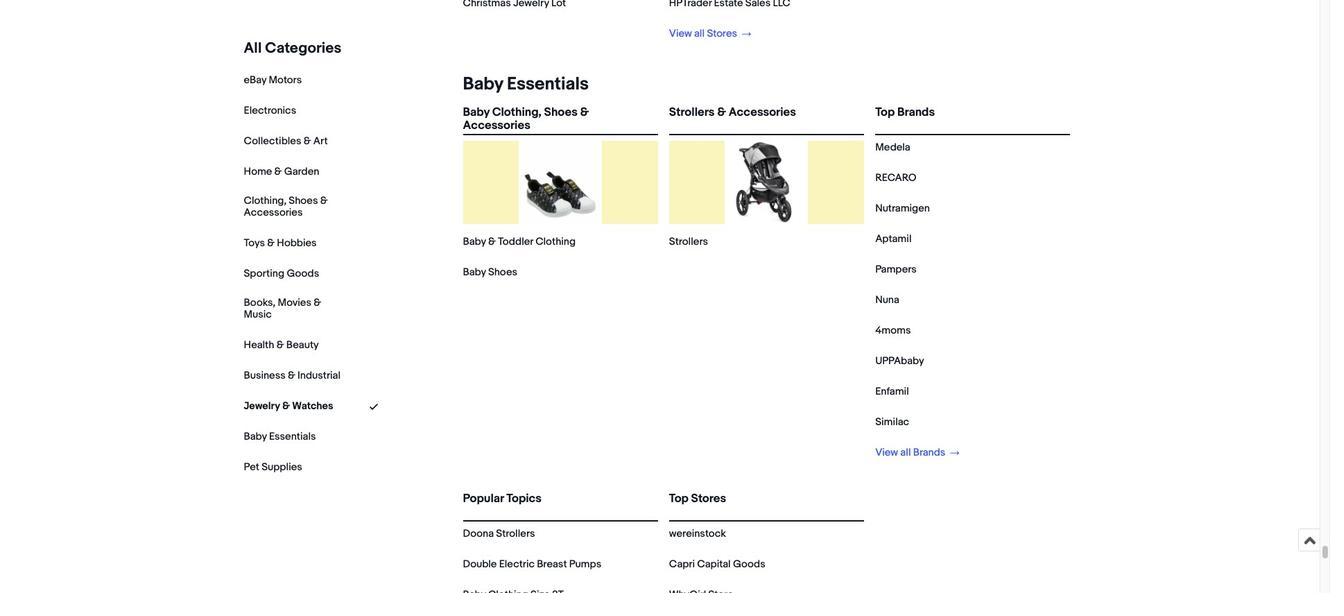 Task type: vqa. For each thing, say whether or not it's contained in the screenshot.
the bottommost Select
no



Task type: describe. For each thing, give the bounding box(es) containing it.
categories
[[265, 40, 342, 58]]

enfamil
[[876, 385, 909, 398]]

home
[[244, 165, 272, 178]]

books, movies & music
[[244, 296, 321, 321]]

sporting goods link
[[244, 267, 319, 280]]

nutramigen
[[876, 202, 930, 215]]

baby for baby shoes link
[[463, 266, 486, 279]]

& for home & garden
[[274, 165, 282, 178]]

& for health & beauty
[[277, 338, 284, 351]]

clothing, shoes & accessories
[[244, 194, 328, 219]]

similac link
[[876, 416, 910, 429]]

accessories inside "baby clothing, shoes & accessories"
[[463, 119, 531, 133]]

& for toys & hobbies
[[267, 236, 275, 250]]

top for top brands
[[876, 105, 895, 119]]

popular topics
[[463, 492, 542, 506]]

ebay motors
[[244, 74, 302, 87]]

all categories
[[244, 40, 342, 58]]

pampers
[[876, 263, 917, 276]]

accessories inside strollers & accessories "link"
[[729, 105, 796, 119]]

pet
[[244, 460, 259, 474]]

capri capital goods
[[669, 558, 766, 571]]

baby for baby clothing, shoes & accessories link
[[463, 105, 490, 119]]

baby clothing, shoes & accessories link
[[463, 105, 658, 133]]

toys & hobbies
[[244, 236, 317, 250]]

enfamil link
[[876, 385, 909, 398]]

& for strollers & accessories
[[717, 105, 726, 119]]

pumps
[[569, 558, 602, 571]]

& inside "baby clothing, shoes & accessories"
[[580, 105, 589, 119]]

0 vertical spatial stores
[[707, 27, 737, 40]]

medela link
[[876, 141, 911, 154]]

doona
[[463, 527, 494, 540]]

electronics
[[244, 104, 296, 117]]

home & garden link
[[244, 165, 319, 178]]

view all brands
[[876, 446, 948, 459]]

all
[[244, 40, 262, 58]]

garden
[[284, 165, 319, 178]]

popular
[[463, 492, 504, 506]]

0 vertical spatial baby essentials link
[[458, 74, 589, 95]]

wereinstock link
[[669, 527, 726, 540]]

capital
[[697, 558, 731, 571]]

0 vertical spatial essentials
[[507, 74, 589, 95]]

business & industrial link
[[244, 369, 341, 382]]

& inside clothing, shoes & accessories
[[320, 194, 328, 207]]

view all stores
[[669, 27, 740, 40]]

clothing, inside "baby clothing, shoes & accessories"
[[492, 105, 542, 119]]

toddler
[[498, 235, 533, 248]]

jewelry & watches link
[[244, 399, 333, 412]]

strollers for strollers & accessories
[[669, 105, 715, 119]]

similac
[[876, 416, 910, 429]]

capri capital goods link
[[669, 558, 766, 571]]

4moms link
[[876, 324, 911, 337]]

doona strollers link
[[463, 527, 535, 540]]

top brands
[[876, 105, 935, 119]]

nuna link
[[876, 293, 900, 307]]

view all stores link
[[669, 27, 752, 40]]

strollers for strollers link
[[669, 235, 708, 248]]

0 horizontal spatial baby essentials
[[244, 430, 316, 443]]

business & industrial
[[244, 369, 341, 382]]

all for brands
[[901, 446, 911, 459]]

1 vertical spatial goods
[[733, 558, 766, 571]]

jewelry
[[244, 399, 280, 412]]

aptamil
[[876, 232, 912, 246]]

health & beauty
[[244, 338, 319, 351]]

& for collectibles & art
[[304, 135, 311, 148]]

baby clothing, shoes & accessories image
[[519, 141, 602, 224]]

watches
[[292, 399, 333, 412]]

view for view all brands
[[876, 446, 898, 459]]

double electric breast pumps
[[463, 558, 602, 571]]

accessories inside clothing, shoes & accessories
[[244, 206, 303, 219]]

double
[[463, 558, 497, 571]]

uppababy
[[876, 354, 924, 368]]

4moms
[[876, 324, 911, 337]]

view for view all stores
[[669, 27, 692, 40]]

clothing, shoes & accessories link
[[244, 194, 341, 219]]

1 vertical spatial stores
[[691, 492, 726, 506]]

ebay
[[244, 74, 266, 87]]

all for stores
[[694, 27, 705, 40]]

strollers & accessories
[[669, 105, 796, 119]]

baby & toddler clothing link
[[463, 235, 576, 248]]

sporting goods
[[244, 267, 319, 280]]

beauty
[[286, 338, 319, 351]]



Task type: locate. For each thing, give the bounding box(es) containing it.
&
[[580, 105, 589, 119], [717, 105, 726, 119], [304, 135, 311, 148], [274, 165, 282, 178], [320, 194, 328, 207], [488, 235, 496, 248], [267, 236, 275, 250], [314, 296, 321, 309], [277, 338, 284, 351], [288, 369, 295, 382], [282, 399, 290, 412]]

double electric breast pumps link
[[463, 558, 602, 571]]

goods right capital
[[733, 558, 766, 571]]

clothing, inside clothing, shoes & accessories
[[244, 194, 287, 207]]

recaro
[[876, 171, 917, 185]]

1 horizontal spatial all
[[901, 446, 911, 459]]

books,
[[244, 296, 276, 309]]

baby essentials
[[463, 74, 589, 95], [244, 430, 316, 443]]

baby essentials link up "baby clothing, shoes & accessories"
[[458, 74, 589, 95]]

0 horizontal spatial all
[[694, 27, 705, 40]]

clothing,
[[492, 105, 542, 119], [244, 194, 287, 207]]

0 horizontal spatial clothing,
[[244, 194, 287, 207]]

1 horizontal spatial baby essentials
[[463, 74, 589, 95]]

essentials down jewelry & watches link
[[269, 430, 316, 443]]

pet supplies
[[244, 460, 302, 474]]

ebay motors link
[[244, 74, 302, 87]]

1 horizontal spatial clothing,
[[492, 105, 542, 119]]

top
[[876, 105, 895, 119], [669, 492, 689, 506]]

baby shoes link
[[463, 266, 518, 279]]

strollers inside strollers & accessories "link"
[[669, 105, 715, 119]]

1 vertical spatial brands
[[913, 446, 946, 459]]

business
[[244, 369, 286, 382]]

1 vertical spatial essentials
[[269, 430, 316, 443]]

shoes
[[544, 105, 578, 119], [289, 194, 318, 207], [488, 266, 518, 279]]

0 vertical spatial view
[[669, 27, 692, 40]]

0 horizontal spatial top
[[669, 492, 689, 506]]

2 vertical spatial strollers
[[496, 527, 535, 540]]

top up wereinstock link
[[669, 492, 689, 506]]

goods
[[287, 267, 319, 280], [733, 558, 766, 571]]

top stores
[[669, 492, 726, 506]]

electronics link
[[244, 104, 296, 117]]

topics
[[507, 492, 542, 506]]

0 vertical spatial clothing,
[[492, 105, 542, 119]]

toys
[[244, 236, 265, 250]]

shoes for clothing, shoes & accessories
[[289, 194, 318, 207]]

motors
[[269, 74, 302, 87]]

2 horizontal spatial shoes
[[544, 105, 578, 119]]

2 horizontal spatial accessories
[[729, 105, 796, 119]]

clothing
[[536, 235, 576, 248]]

0 vertical spatial baby essentials
[[463, 74, 589, 95]]

capri
[[669, 558, 695, 571]]

collectibles
[[244, 135, 301, 148]]

shoes inside clothing, shoes & accessories
[[289, 194, 318, 207]]

baby & toddler clothing
[[463, 235, 576, 248]]

industrial
[[298, 369, 341, 382]]

electric
[[499, 558, 535, 571]]

collectibles & art link
[[244, 135, 328, 148]]

0 vertical spatial brands
[[898, 105, 935, 119]]

0 vertical spatial strollers
[[669, 105, 715, 119]]

top up medela
[[876, 105, 895, 119]]

home & garden
[[244, 165, 319, 178]]

strollers
[[669, 105, 715, 119], [669, 235, 708, 248], [496, 527, 535, 540]]

baby shoes
[[463, 266, 518, 279]]

& for jewelry & watches
[[282, 399, 290, 412]]

strollers & accessories link
[[669, 105, 864, 131]]

goods up movies
[[287, 267, 319, 280]]

baby for baby & toddler clothing link
[[463, 235, 486, 248]]

0 horizontal spatial shoes
[[289, 194, 318, 207]]

accessories
[[729, 105, 796, 119], [463, 119, 531, 133], [244, 206, 303, 219]]

jewelry & watches
[[244, 399, 333, 412]]

1 horizontal spatial accessories
[[463, 119, 531, 133]]

brands
[[898, 105, 935, 119], [913, 446, 946, 459]]

sporting
[[244, 267, 285, 280]]

movies
[[278, 296, 311, 309]]

top for top stores
[[669, 492, 689, 506]]

collectibles & art
[[244, 135, 328, 148]]

music
[[244, 308, 272, 321]]

0 vertical spatial goods
[[287, 267, 319, 280]]

1 horizontal spatial top
[[876, 105, 895, 119]]

1 vertical spatial shoes
[[289, 194, 318, 207]]

1 vertical spatial baby essentials
[[244, 430, 316, 443]]

& inside "link"
[[717, 105, 726, 119]]

health
[[244, 338, 274, 351]]

medela
[[876, 141, 911, 154]]

uppababy link
[[876, 354, 924, 368]]

baby essentials link up supplies
[[244, 430, 316, 443]]

books, movies & music link
[[244, 296, 341, 321]]

baby essentials link
[[458, 74, 589, 95], [244, 430, 316, 443]]

1 vertical spatial all
[[901, 446, 911, 459]]

baby essentials up "baby clothing, shoes & accessories"
[[463, 74, 589, 95]]

1 horizontal spatial view
[[876, 446, 898, 459]]

0 vertical spatial shoes
[[544, 105, 578, 119]]

baby clothing, shoes & accessories
[[463, 105, 589, 133]]

0 horizontal spatial baby essentials link
[[244, 430, 316, 443]]

all
[[694, 27, 705, 40], [901, 446, 911, 459]]

breast
[[537, 558, 567, 571]]

1 vertical spatial strollers
[[669, 235, 708, 248]]

0 vertical spatial all
[[694, 27, 705, 40]]

1 horizontal spatial shoes
[[488, 266, 518, 279]]

stores
[[707, 27, 737, 40], [691, 492, 726, 506]]

& for business & industrial
[[288, 369, 295, 382]]

pet supplies link
[[244, 460, 302, 474]]

recaro link
[[876, 171, 917, 185]]

0 horizontal spatial accessories
[[244, 206, 303, 219]]

1 vertical spatial clothing,
[[244, 194, 287, 207]]

1 horizontal spatial goods
[[733, 558, 766, 571]]

strollers & accessories image
[[725, 141, 809, 224]]

shoes inside "baby clothing, shoes & accessories"
[[544, 105, 578, 119]]

pampers link
[[876, 263, 917, 276]]

1 vertical spatial baby essentials link
[[244, 430, 316, 443]]

essentials up baby clothing, shoes & accessories link
[[507, 74, 589, 95]]

0 horizontal spatial view
[[669, 27, 692, 40]]

& inside books, movies & music
[[314, 296, 321, 309]]

aptamil link
[[876, 232, 912, 246]]

view
[[669, 27, 692, 40], [876, 446, 898, 459]]

wereinstock
[[669, 527, 726, 540]]

view all brands link
[[876, 446, 960, 459]]

supplies
[[262, 460, 302, 474]]

nutramigen link
[[876, 202, 930, 215]]

1 horizontal spatial baby essentials link
[[458, 74, 589, 95]]

health & beauty link
[[244, 338, 319, 351]]

baby essentials up supplies
[[244, 430, 316, 443]]

1 vertical spatial top
[[669, 492, 689, 506]]

& for baby & toddler clothing
[[488, 235, 496, 248]]

hobbies
[[277, 236, 317, 250]]

2 vertical spatial shoes
[[488, 266, 518, 279]]

art
[[313, 135, 328, 148]]

baby inside "baby clothing, shoes & accessories"
[[463, 105, 490, 119]]

strollers link
[[669, 235, 708, 248]]

nuna
[[876, 293, 900, 307]]

1 vertical spatial view
[[876, 446, 898, 459]]

0 vertical spatial top
[[876, 105, 895, 119]]

0 horizontal spatial essentials
[[269, 430, 316, 443]]

toys & hobbies link
[[244, 236, 317, 250]]

1 horizontal spatial essentials
[[507, 74, 589, 95]]

shoes for baby shoes
[[488, 266, 518, 279]]

essentials
[[507, 74, 589, 95], [269, 430, 316, 443]]

0 horizontal spatial goods
[[287, 267, 319, 280]]



